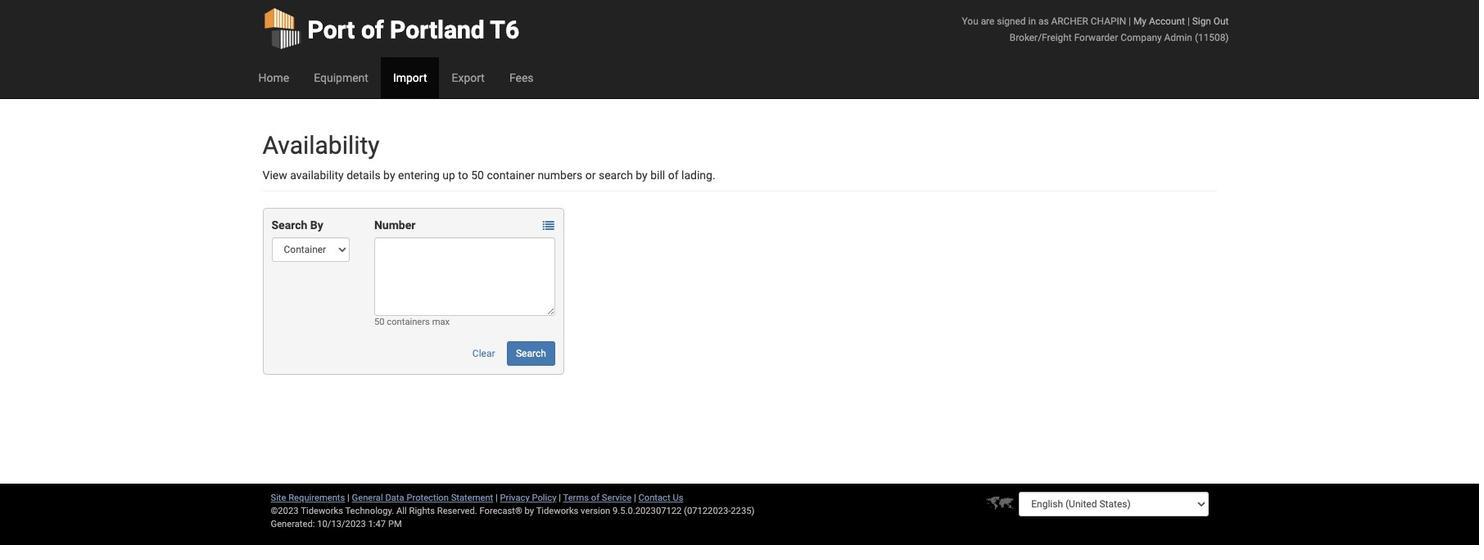 Task type: describe. For each thing, give the bounding box(es) containing it.
admin
[[1165, 32, 1193, 43]]

general data protection statement link
[[352, 493, 493, 504]]

signed
[[997, 16, 1026, 27]]

pm
[[388, 519, 402, 530]]

in
[[1029, 16, 1036, 27]]

details
[[347, 169, 381, 182]]

import button
[[381, 57, 440, 98]]

site requirements | general data protection statement | privacy policy | terms of service | contact us ©2023 tideworks technology. all rights reserved. forecast® by tideworks version 9.5.0.202307122 (07122023-2235) generated: 10/13/2023 1:47 pm
[[271, 493, 755, 530]]

availability
[[290, 169, 344, 182]]

contact
[[639, 493, 671, 504]]

9.5.0.202307122
[[613, 506, 682, 517]]

site requirements link
[[271, 493, 345, 504]]

max
[[432, 317, 450, 328]]

search for search by
[[272, 219, 307, 232]]

| up forecast®
[[496, 493, 498, 504]]

fees
[[509, 71, 534, 84]]

general
[[352, 493, 383, 504]]

sign
[[1193, 16, 1212, 27]]

availability
[[263, 131, 380, 160]]

Number text field
[[374, 238, 555, 316]]

archer
[[1051, 16, 1089, 27]]

clear
[[473, 348, 495, 360]]

| up 9.5.0.202307122
[[634, 493, 636, 504]]

you
[[962, 16, 979, 27]]

service
[[602, 493, 632, 504]]

port of portland t6 link
[[263, 0, 520, 57]]

reserved.
[[437, 506, 477, 517]]

lading.
[[682, 169, 716, 182]]

my
[[1134, 16, 1147, 27]]

or
[[586, 169, 596, 182]]

search
[[599, 169, 633, 182]]

privacy
[[500, 493, 530, 504]]

0 vertical spatial of
[[361, 16, 384, 44]]

my account link
[[1134, 16, 1185, 27]]

container
[[487, 169, 535, 182]]

statement
[[451, 493, 493, 504]]

by inside site requirements | general data protection statement | privacy policy | terms of service | contact us ©2023 tideworks technology. all rights reserved. forecast® by tideworks version 9.5.0.202307122 (07122023-2235) generated: 10/13/2023 1:47 pm
[[525, 506, 534, 517]]

t6
[[490, 16, 520, 44]]

1 vertical spatial of
[[668, 169, 679, 182]]

portland
[[390, 16, 485, 44]]

numbers
[[538, 169, 583, 182]]

privacy policy link
[[500, 493, 557, 504]]

contact us link
[[639, 493, 684, 504]]

number
[[374, 219, 416, 232]]

search for search
[[516, 348, 546, 360]]

10/13/2023
[[317, 519, 366, 530]]

2235)
[[731, 506, 755, 517]]

of inside site requirements | general data protection statement | privacy policy | terms of service | contact us ©2023 tideworks technology. all rights reserved. forecast® by tideworks version 9.5.0.202307122 (07122023-2235) generated: 10/13/2023 1:47 pm
[[591, 493, 600, 504]]

0 vertical spatial 50
[[471, 169, 484, 182]]

home button
[[246, 57, 302, 98]]

view availability details by entering up to 50 container numbers or search by bill of lading.
[[263, 169, 716, 182]]

by
[[310, 219, 323, 232]]

import
[[393, 71, 427, 84]]



Task type: vqa. For each thing, say whether or not it's contained in the screenshot.
Search corresponding to Search
yes



Task type: locate. For each thing, give the bounding box(es) containing it.
1 horizontal spatial 50
[[471, 169, 484, 182]]

data
[[385, 493, 404, 504]]

50
[[471, 169, 484, 182], [374, 317, 385, 328]]

2 horizontal spatial of
[[668, 169, 679, 182]]

clear button
[[464, 342, 504, 366]]

1 vertical spatial search
[[516, 348, 546, 360]]

of right bill
[[668, 169, 679, 182]]

sign out link
[[1193, 16, 1229, 27]]

| left sign
[[1188, 16, 1190, 27]]

2 vertical spatial of
[[591, 493, 600, 504]]

chapin
[[1091, 16, 1127, 27]]

to
[[458, 169, 468, 182]]

fees button
[[497, 57, 546, 98]]

| left general on the left bottom of page
[[347, 493, 350, 504]]

export button
[[440, 57, 497, 98]]

tideworks
[[536, 506, 579, 517]]

all
[[396, 506, 407, 517]]

company
[[1121, 32, 1162, 43]]

0 horizontal spatial of
[[361, 16, 384, 44]]

search by
[[272, 219, 323, 232]]

forecast®
[[480, 506, 522, 517]]

of
[[361, 16, 384, 44], [668, 169, 679, 182], [591, 493, 600, 504]]

account
[[1149, 16, 1185, 27]]

broker/freight
[[1010, 32, 1072, 43]]

1 horizontal spatial of
[[591, 493, 600, 504]]

|
[[1129, 16, 1131, 27], [1188, 16, 1190, 27], [347, 493, 350, 504], [496, 493, 498, 504], [559, 493, 561, 504], [634, 493, 636, 504]]

site
[[271, 493, 286, 504]]

0 horizontal spatial search
[[272, 219, 307, 232]]

forwarder
[[1075, 32, 1119, 43]]

| up tideworks
[[559, 493, 561, 504]]

search right clear
[[516, 348, 546, 360]]

as
[[1039, 16, 1049, 27]]

50 left containers
[[374, 317, 385, 328]]

(07122023-
[[684, 506, 731, 517]]

home
[[258, 71, 289, 84]]

0 horizontal spatial by
[[383, 169, 395, 182]]

50 containers max
[[374, 317, 450, 328]]

of right port on the top left
[[361, 16, 384, 44]]

1:47
[[368, 519, 386, 530]]

generated:
[[271, 519, 315, 530]]

(11508)
[[1195, 32, 1229, 43]]

are
[[981, 16, 995, 27]]

| left my
[[1129, 16, 1131, 27]]

by left bill
[[636, 169, 648, 182]]

rights
[[409, 506, 435, 517]]

port of portland t6
[[308, 16, 520, 44]]

search
[[272, 219, 307, 232], [516, 348, 546, 360]]

by down privacy policy link
[[525, 506, 534, 517]]

equipment
[[314, 71, 369, 84]]

policy
[[532, 493, 557, 504]]

50 right to on the top of the page
[[471, 169, 484, 182]]

technology.
[[345, 506, 394, 517]]

0 horizontal spatial 50
[[374, 317, 385, 328]]

entering
[[398, 169, 440, 182]]

©2023 tideworks
[[271, 506, 343, 517]]

containers
[[387, 317, 430, 328]]

bill
[[651, 169, 665, 182]]

requirements
[[289, 493, 345, 504]]

us
[[673, 493, 684, 504]]

version
[[581, 506, 611, 517]]

search inside button
[[516, 348, 546, 360]]

by right details
[[383, 169, 395, 182]]

terms
[[563, 493, 589, 504]]

0 vertical spatial search
[[272, 219, 307, 232]]

1 horizontal spatial search
[[516, 348, 546, 360]]

out
[[1214, 16, 1229, 27]]

terms of service link
[[563, 493, 632, 504]]

view
[[263, 169, 287, 182]]

by
[[383, 169, 395, 182], [636, 169, 648, 182], [525, 506, 534, 517]]

2 horizontal spatial by
[[636, 169, 648, 182]]

port
[[308, 16, 355, 44]]

up
[[443, 169, 455, 182]]

of up version
[[591, 493, 600, 504]]

equipment button
[[302, 57, 381, 98]]

show list image
[[543, 221, 554, 232]]

export
[[452, 71, 485, 84]]

1 vertical spatial 50
[[374, 317, 385, 328]]

search left the by
[[272, 219, 307, 232]]

protection
[[407, 493, 449, 504]]

you are signed in as archer chapin | my account | sign out broker/freight forwarder company admin (11508)
[[962, 16, 1229, 43]]

search button
[[507, 342, 555, 366]]

1 horizontal spatial by
[[525, 506, 534, 517]]



